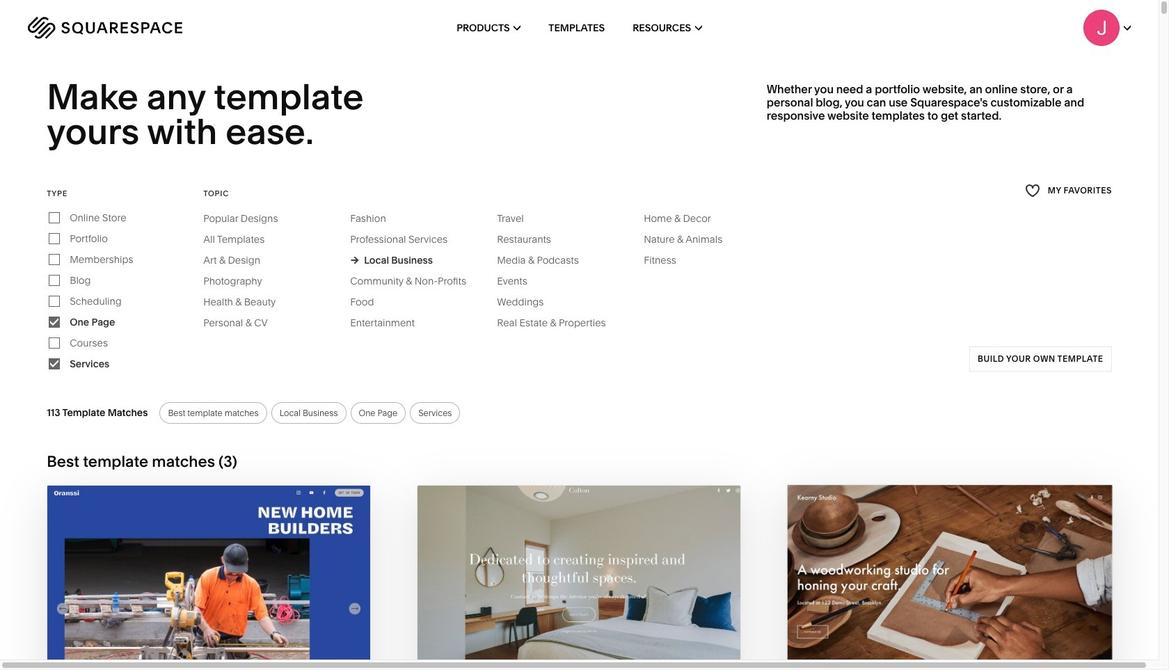 Task type: locate. For each thing, give the bounding box(es) containing it.
kearny image
[[787, 485, 1114, 670]]

colton image
[[418, 486, 741, 670]]



Task type: describe. For each thing, give the bounding box(es) containing it.
oranssi image
[[47, 486, 371, 670]]



Task type: vqa. For each thing, say whether or not it's contained in the screenshot.
Oranssi image
yes



